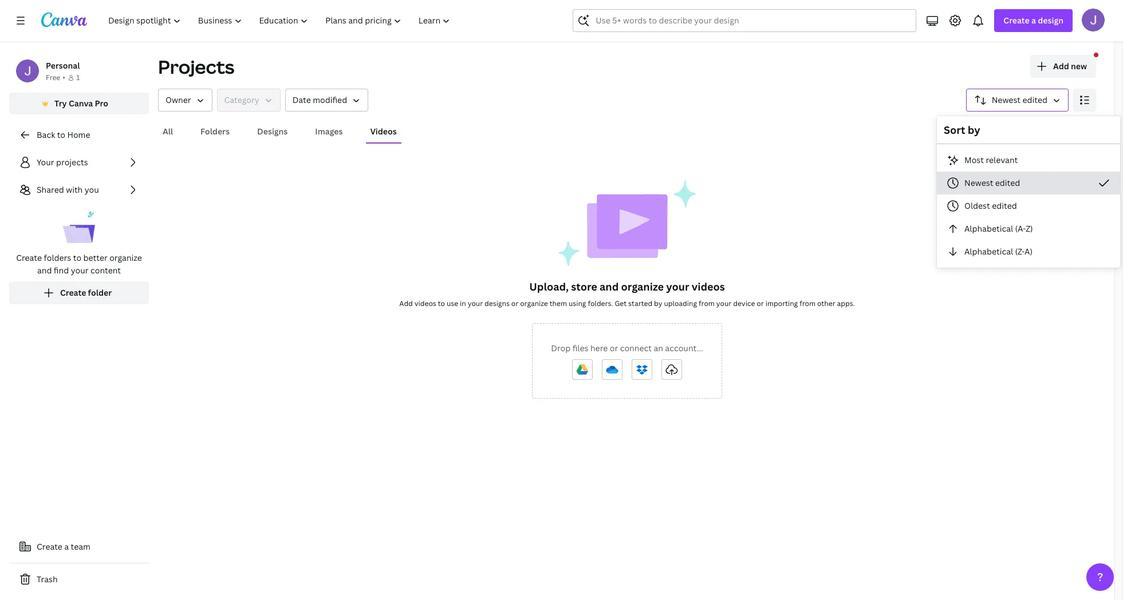 Task type: locate. For each thing, give the bounding box(es) containing it.
back to home link
[[9, 124, 149, 147]]

0 horizontal spatial organize
[[110, 253, 142, 263]]

1 vertical spatial a
[[64, 542, 69, 553]]

0 horizontal spatial and
[[37, 265, 52, 276]]

oldest edited option
[[937, 195, 1120, 218]]

using
[[569, 299, 586, 309]]

projects
[[56, 157, 88, 168]]

designs
[[485, 299, 510, 309]]

add inside dropdown button
[[1053, 61, 1069, 72]]

use
[[447, 299, 458, 309]]

2 from from the left
[[800, 299, 816, 309]]

newest
[[992, 94, 1021, 105], [964, 178, 993, 188]]

create inside create folders to better organize and find your content
[[16, 253, 42, 263]]

create inside 'button'
[[60, 287, 86, 298]]

newest edited inside sort by button
[[992, 94, 1047, 105]]

•
[[63, 73, 65, 82]]

0 vertical spatial organize
[[110, 253, 142, 263]]

by
[[968, 123, 980, 137], [654, 299, 662, 309]]

get
[[615, 299, 627, 309]]

organize inside create folders to better organize and find your content
[[110, 253, 142, 263]]

newest edited down "add new" dropdown button
[[992, 94, 1047, 105]]

other
[[817, 299, 835, 309]]

newest edited button
[[937, 172, 1120, 195]]

organize down upload,
[[520, 299, 548, 309]]

team
[[71, 542, 90, 553]]

0 horizontal spatial a
[[64, 542, 69, 553]]

videos
[[692, 280, 725, 294], [414, 299, 436, 309]]

a)
[[1025, 246, 1033, 257]]

0 horizontal spatial from
[[699, 299, 715, 309]]

1 vertical spatial and
[[600, 280, 619, 294]]

edited for the newest edited option
[[995, 178, 1020, 188]]

Owner button
[[158, 89, 212, 112]]

most relevant button
[[937, 149, 1120, 172]]

0 vertical spatial newest edited
[[992, 94, 1047, 105]]

edited down "add new" dropdown button
[[1023, 94, 1047, 105]]

create left design
[[1004, 15, 1030, 26]]

edited inside button
[[995, 178, 1020, 188]]

or right designs
[[511, 299, 518, 309]]

edited inside sort by button
[[1023, 94, 1047, 105]]

owner
[[166, 94, 191, 105]]

create
[[1004, 15, 1030, 26], [16, 253, 42, 263], [60, 287, 86, 298], [37, 542, 62, 553]]

category
[[224, 94, 259, 105]]

date
[[292, 94, 311, 105]]

top level navigation element
[[101, 9, 460, 32]]

1 vertical spatial to
[[73, 253, 81, 263]]

all button
[[158, 121, 178, 143]]

2 vertical spatial to
[[438, 299, 445, 309]]

edited up alphabetical (a-z)
[[992, 200, 1017, 211]]

create inside button
[[37, 542, 62, 553]]

1 horizontal spatial to
[[73, 253, 81, 263]]

create folder button
[[9, 282, 149, 305]]

2 vertical spatial organize
[[520, 299, 548, 309]]

alphabetical inside option
[[964, 246, 1013, 257]]

1 horizontal spatial or
[[610, 343, 618, 354]]

add
[[1053, 61, 1069, 72], [399, 299, 413, 309]]

1 vertical spatial newest
[[964, 178, 993, 188]]

1 vertical spatial edited
[[995, 178, 1020, 188]]

add left new at the top of the page
[[1053, 61, 1069, 72]]

2 horizontal spatial to
[[438, 299, 445, 309]]

most relevant
[[964, 155, 1018, 166]]

by right sort
[[968, 123, 980, 137]]

canva
[[69, 98, 93, 109]]

1 horizontal spatial a
[[1031, 15, 1036, 26]]

1 horizontal spatial from
[[800, 299, 816, 309]]

0 vertical spatial videos
[[692, 280, 725, 294]]

1 vertical spatial by
[[654, 299, 662, 309]]

modified
[[313, 94, 347, 105]]

organize
[[110, 253, 142, 263], [621, 280, 664, 294], [520, 299, 548, 309]]

2 vertical spatial edited
[[992, 200, 1017, 211]]

1 horizontal spatial organize
[[520, 299, 548, 309]]

edited
[[1023, 94, 1047, 105], [995, 178, 1020, 188], [992, 200, 1017, 211]]

all
[[163, 126, 173, 137]]

list
[[9, 151, 149, 305]]

videos
[[370, 126, 397, 137]]

1 alphabetical from the top
[[964, 223, 1013, 234]]

upload, store and organize your videos add videos to use in your designs or organize them using folders. get started by uploading from your device or importing from other apps.
[[399, 280, 855, 309]]

new
[[1071, 61, 1087, 72]]

from
[[699, 299, 715, 309], [800, 299, 816, 309]]

to left use
[[438, 299, 445, 309]]

alphabetical inside option
[[964, 223, 1013, 234]]

a
[[1031, 15, 1036, 26], [64, 542, 69, 553]]

1 vertical spatial organize
[[621, 280, 664, 294]]

or right device at the right of the page
[[757, 299, 764, 309]]

1
[[76, 73, 80, 82]]

Sort by button
[[966, 89, 1069, 112]]

2 alphabetical from the top
[[964, 246, 1013, 257]]

organize up started
[[621, 280, 664, 294]]

find
[[54, 265, 69, 276]]

videos left use
[[414, 299, 436, 309]]

0 vertical spatial newest
[[992, 94, 1021, 105]]

videos up uploading
[[692, 280, 725, 294]]

0 vertical spatial alphabetical
[[964, 223, 1013, 234]]

alphabetical down "oldest edited"
[[964, 223, 1013, 234]]

your inside create folders to better organize and find your content
[[71, 265, 88, 276]]

a left design
[[1031, 15, 1036, 26]]

or right here
[[610, 343, 618, 354]]

0 horizontal spatial by
[[654, 299, 662, 309]]

0 vertical spatial a
[[1031, 15, 1036, 26]]

content
[[90, 265, 121, 276]]

alphabetical (a-z) button
[[937, 218, 1120, 241]]

create for create folders to better organize and find your content
[[16, 253, 42, 263]]

a left team
[[64, 542, 69, 553]]

alphabetical down alphabetical (a-z)
[[964, 246, 1013, 257]]

create left folders
[[16, 253, 42, 263]]

jacob simon image
[[1082, 9, 1105, 31]]

edited for oldest edited option
[[992, 200, 1017, 211]]

personal
[[46, 60, 80, 71]]

create left team
[[37, 542, 62, 553]]

1 vertical spatial add
[[399, 299, 413, 309]]

folders.
[[588, 299, 613, 309]]

0 vertical spatial add
[[1053, 61, 1069, 72]]

from left other
[[800, 299, 816, 309]]

None search field
[[573, 9, 916, 32]]

an
[[654, 343, 663, 354]]

to right back
[[57, 129, 65, 140]]

or
[[511, 299, 518, 309], [757, 299, 764, 309], [610, 343, 618, 354]]

design
[[1038, 15, 1063, 26]]

most relevant option
[[937, 149, 1120, 172]]

create inside dropdown button
[[1004, 15, 1030, 26]]

alphabetical (z-a) button
[[937, 241, 1120, 263]]

0 vertical spatial by
[[968, 123, 980, 137]]

a inside button
[[64, 542, 69, 553]]

0 vertical spatial edited
[[1023, 94, 1047, 105]]

sort by list box
[[937, 149, 1120, 263]]

by right started
[[654, 299, 662, 309]]

newest edited down the most relevant
[[964, 178, 1020, 188]]

to inside upload, store and organize your videos add videos to use in your designs or organize them using folders. get started by uploading from your device or importing from other apps.
[[438, 299, 445, 309]]

create for create a design
[[1004, 15, 1030, 26]]

and
[[37, 265, 52, 276], [600, 280, 619, 294]]

importing
[[765, 299, 798, 309]]

a inside dropdown button
[[1031, 15, 1036, 26]]

relevant
[[986, 155, 1018, 166]]

to left better
[[73, 253, 81, 263]]

newest edited inside button
[[964, 178, 1020, 188]]

edited inside button
[[992, 200, 1017, 211]]

0 horizontal spatial add
[[399, 299, 413, 309]]

edited down relevant
[[995, 178, 1020, 188]]

1 horizontal spatial and
[[600, 280, 619, 294]]

and left find
[[37, 265, 52, 276]]

organize up content
[[110, 253, 142, 263]]

0 horizontal spatial to
[[57, 129, 65, 140]]

from right uploading
[[699, 299, 715, 309]]

0 horizontal spatial videos
[[414, 299, 436, 309]]

1 vertical spatial alphabetical
[[964, 246, 1013, 257]]

and up folders.
[[600, 280, 619, 294]]

and inside upload, store and organize your videos add videos to use in your designs or organize them using folders. get started by uploading from your device or importing from other apps.
[[600, 280, 619, 294]]

them
[[550, 299, 567, 309]]

here
[[590, 343, 608, 354]]

you
[[85, 184, 99, 195]]

try canva pro button
[[9, 93, 149, 115]]

1 horizontal spatial add
[[1053, 61, 1069, 72]]

add left use
[[399, 299, 413, 309]]

to
[[57, 129, 65, 140], [73, 253, 81, 263], [438, 299, 445, 309]]

1 vertical spatial newest edited
[[964, 178, 1020, 188]]

your right find
[[71, 265, 88, 276]]

your up uploading
[[666, 280, 689, 294]]

create for create a team
[[37, 542, 62, 553]]

create down find
[[60, 287, 86, 298]]

home
[[67, 129, 90, 140]]

0 vertical spatial and
[[37, 265, 52, 276]]

newest edited option
[[937, 172, 1120, 195]]

your
[[71, 265, 88, 276], [666, 280, 689, 294], [468, 299, 483, 309], [716, 299, 731, 309]]



Task type: vqa. For each thing, say whether or not it's contained in the screenshot.
Magic Switch
no



Task type: describe. For each thing, give the bounding box(es) containing it.
shared with you link
[[9, 179, 149, 202]]

images button
[[311, 121, 347, 143]]

drop
[[551, 343, 571, 354]]

try canva pro
[[54, 98, 108, 109]]

account...
[[665, 343, 703, 354]]

your left device at the right of the page
[[716, 299, 731, 309]]

your
[[37, 157, 54, 168]]

create folder
[[60, 287, 112, 298]]

your projects link
[[9, 151, 149, 174]]

sort by
[[944, 123, 980, 137]]

alphabetical (z-a)
[[964, 246, 1033, 257]]

alphabetical (a-z)
[[964, 223, 1033, 234]]

designs
[[257, 126, 288, 137]]

connect
[[620, 343, 652, 354]]

to inside create folders to better organize and find your content
[[73, 253, 81, 263]]

list containing your projects
[[9, 151, 149, 305]]

alphabetical for alphabetical (a-z)
[[964, 223, 1013, 234]]

oldest
[[964, 200, 990, 211]]

z)
[[1026, 223, 1033, 234]]

add new button
[[1030, 55, 1096, 78]]

Category button
[[217, 89, 280, 112]]

projects
[[158, 54, 234, 79]]

shared
[[37, 184, 64, 195]]

(z-
[[1015, 246, 1025, 257]]

better
[[83, 253, 108, 263]]

folders button
[[196, 121, 234, 143]]

alphabetical (z-a) option
[[937, 241, 1120, 263]]

1 from from the left
[[699, 299, 715, 309]]

a for design
[[1031, 15, 1036, 26]]

designs button
[[253, 121, 292, 143]]

back to home
[[37, 129, 90, 140]]

alphabetical (a-z) option
[[937, 218, 1120, 241]]

shared with you
[[37, 184, 99, 195]]

folders
[[44, 253, 71, 263]]

oldest edited button
[[937, 195, 1120, 218]]

images
[[315, 126, 343, 137]]

2 horizontal spatial or
[[757, 299, 764, 309]]

device
[[733, 299, 755, 309]]

your right 'in'
[[468, 299, 483, 309]]

a for team
[[64, 542, 69, 553]]

(a-
[[1015, 223, 1026, 234]]

drop files here or connect an account...
[[551, 343, 703, 354]]

newest inside sort by button
[[992, 94, 1021, 105]]

uploading
[[664, 299, 697, 309]]

Date modified button
[[285, 89, 368, 112]]

your projects
[[37, 157, 88, 168]]

free •
[[46, 73, 65, 82]]

trash
[[37, 574, 58, 585]]

alphabetical for alphabetical (z-a)
[[964, 246, 1013, 257]]

started
[[628, 299, 652, 309]]

add new
[[1053, 61, 1087, 72]]

store
[[571, 280, 597, 294]]

in
[[460, 299, 466, 309]]

newest inside newest edited button
[[964, 178, 993, 188]]

0 vertical spatial to
[[57, 129, 65, 140]]

folder
[[88, 287, 112, 298]]

create folders to better organize and find your content
[[16, 253, 142, 276]]

add inside upload, store and organize your videos add videos to use in your designs or organize them using folders. get started by uploading from your device or importing from other apps.
[[399, 299, 413, 309]]

1 horizontal spatial videos
[[692, 280, 725, 294]]

apps.
[[837, 299, 855, 309]]

Search search field
[[596, 10, 894, 31]]

most
[[964, 155, 984, 166]]

back
[[37, 129, 55, 140]]

create a team
[[37, 542, 90, 553]]

pro
[[95, 98, 108, 109]]

oldest edited
[[964, 200, 1017, 211]]

0 horizontal spatial or
[[511, 299, 518, 309]]

upload,
[[529, 280, 569, 294]]

free
[[46, 73, 60, 82]]

sort
[[944, 123, 965, 137]]

files
[[572, 343, 588, 354]]

create a team button
[[9, 536, 149, 559]]

by inside upload, store and organize your videos add videos to use in your designs or organize them using folders. get started by uploading from your device or importing from other apps.
[[654, 299, 662, 309]]

try
[[54, 98, 67, 109]]

2 horizontal spatial organize
[[621, 280, 664, 294]]

create a design button
[[994, 9, 1073, 32]]

trash link
[[9, 569, 149, 592]]

with
[[66, 184, 83, 195]]

1 horizontal spatial by
[[968, 123, 980, 137]]

1 vertical spatial videos
[[414, 299, 436, 309]]

create for create folder
[[60, 287, 86, 298]]

date modified
[[292, 94, 347, 105]]

create a design
[[1004, 15, 1063, 26]]

folders
[[200, 126, 230, 137]]

videos button
[[366, 121, 401, 143]]

and inside create folders to better organize and find your content
[[37, 265, 52, 276]]



